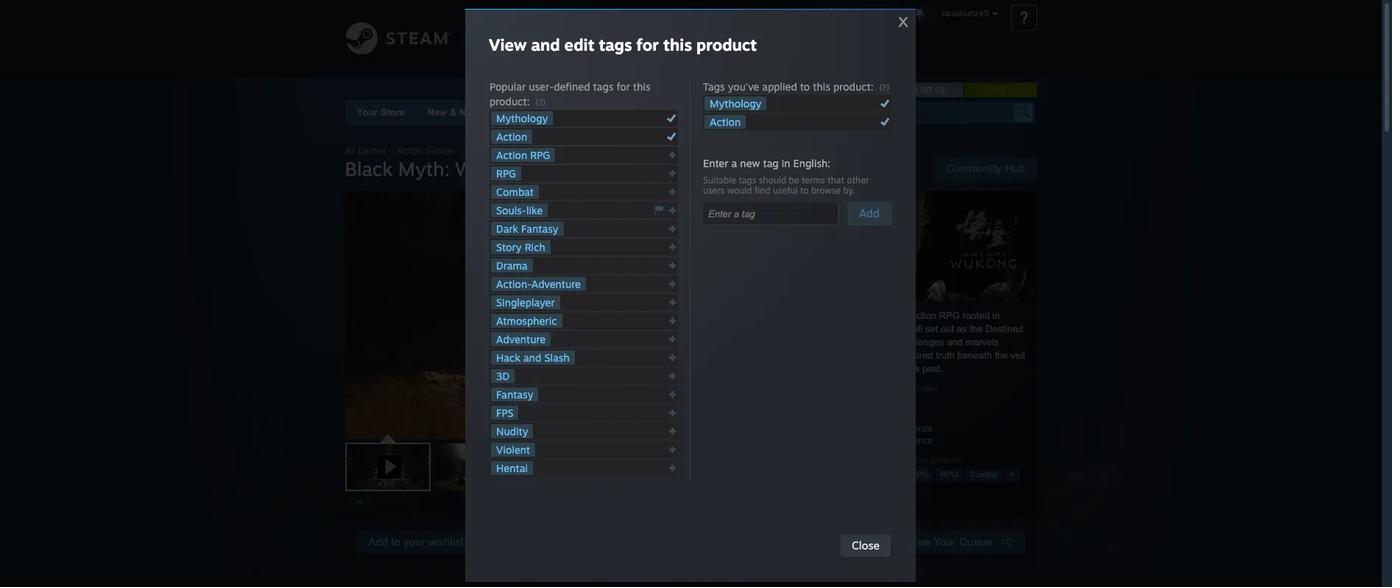 Task type: locate. For each thing, give the bounding box(es) containing it.
1 ) from the left
[[943, 85, 945, 94]]

0 horizontal spatial (
[[935, 85, 938, 94]]

1 horizontal spatial for
[[637, 35, 659, 55]]

by.
[[844, 185, 856, 196]]

1 vertical spatial fantasy
[[496, 388, 534, 401]]

points
[[607, 107, 636, 118]]

combat left +
[[970, 470, 999, 479]]

story
[[496, 241, 522, 253]]

wukong up mythology.
[[851, 310, 886, 321]]

1 horizontal spatial )
[[1016, 85, 1018, 94]]

to inside add to your wishlist 'link'
[[391, 535, 401, 548]]

view up noteworthy
[[489, 35, 527, 55]]

mythology down you've
[[710, 97, 762, 110]]

&
[[450, 107, 457, 118]]

install
[[843, 8, 865, 18]]

is
[[889, 310, 895, 321]]

>
[[389, 145, 394, 156], [457, 145, 462, 156]]

1 vertical spatial wukong
[[455, 157, 529, 180]]

1 ( from the left
[[935, 85, 938, 94]]

0 vertical spatial action rpg link
[[491, 148, 556, 162]]

1 horizontal spatial defined
[[852, 455, 881, 466]]

view right close
[[908, 535, 931, 548]]

this
[[664, 35, 692, 55], [633, 80, 651, 93], [813, 80, 831, 93], [915, 455, 929, 466]]

in inside black myth: wukong is an action rpg rooted in chinese mythology. you shall set out as the destined one to venture into the challenges and marvels ahead, to uncover the obscured truth beneath the veil of a glorious legend from the past.
[[993, 310, 1000, 321]]

labs link
[[723, 99, 769, 125]]

be
[[789, 175, 800, 186]]

action link
[[705, 115, 746, 129], [491, 130, 533, 144]]

to up glorious
[[831, 350, 839, 361]]

rpg link
[[491, 166, 521, 180], [936, 468, 964, 482]]

0 vertical spatial game
[[875, 424, 899, 434]]

1 horizontal spatial black
[[465, 145, 487, 156]]

myth: down action games link
[[398, 157, 450, 180]]

1 vertical spatial rpg link
[[936, 468, 964, 482]]

Enter a tag text field
[[709, 205, 834, 223]]

tags down 'game science game science'
[[883, 455, 900, 466]]

popular user-defined tags for this product: down 'game science game science'
[[799, 455, 963, 466]]

for inside popular user-defined tags for this product:
[[617, 80, 630, 93]]

rpg inside black myth: wukong is an action rpg rooted in chinese mythology. you shall set out as the destined one to venture into the challenges and marvels ahead, to uncover the obscured truth beneath the veil of a glorious legend from the past.
[[940, 310, 960, 321]]

3d link
[[491, 369, 515, 383]]

action down noteworthy
[[496, 149, 528, 161]]

black up chinese
[[799, 310, 822, 321]]

defined up categories
[[554, 80, 590, 93]]

black for black myth: wukong
[[345, 157, 393, 180]]

categories link
[[535, 107, 584, 118]]

wukong for black myth: wukong
[[455, 157, 529, 180]]

myth: inside black myth: wukong is an action rpg rooted in chinese mythology. you shall set out as the destined one to venture into the challenges and marvels ahead, to uncover the obscured truth beneath the veil of a glorious legend from the past.
[[825, 310, 848, 321]]

user- inside popular user-defined tags for this product:
[[529, 80, 554, 93]]

myth: up chinese
[[825, 310, 848, 321]]

fantasy
[[522, 222, 559, 235], [496, 388, 534, 401]]

black inside black myth: wukong is an action rpg rooted in chinese mythology. you shall set out as the destined one to venture into the challenges and marvels ahead, to uncover the obscured truth beneath the veil of a glorious legend from the past.
[[799, 310, 822, 321]]

0 vertical spatial user-
[[529, 80, 554, 93]]

for down 'game science game science'
[[902, 455, 913, 466]]

popular inside popular user-defined tags for this product:
[[490, 80, 526, 93]]

2 vertical spatial myth:
[[825, 310, 848, 321]]

1 horizontal spatial games
[[426, 145, 454, 156]]

action up black myth: wukong link
[[496, 130, 528, 143]]

action up black myth: wukong
[[397, 145, 423, 156]]

games up black myth: wukong
[[426, 145, 454, 156]]

to
[[801, 80, 810, 93], [801, 185, 809, 196], [820, 337, 828, 348], [831, 350, 839, 361], [391, 535, 401, 548]]

science
[[902, 424, 933, 434], [902, 435, 933, 446]]

(?) left wishlist
[[880, 82, 890, 93]]

0 horizontal spatial mythology link
[[491, 111, 553, 125]]

0 vertical spatial mythology link
[[705, 96, 767, 110]]

product: up black myth: wukong link
[[490, 95, 530, 108]]

adventure down 'atmospheric' link
[[496, 333, 546, 345]]

view and edit tags for this product
[[489, 35, 757, 55]]

marvels
[[966, 337, 999, 348]]

like
[[527, 204, 543, 217]]

2 horizontal spatial myth:
[[825, 310, 848, 321]]

mythology link up black myth: wukong link
[[491, 111, 553, 125]]

user-
[[529, 80, 554, 93], [832, 455, 852, 466]]

black down the all games link
[[345, 157, 393, 180]]

(?) right noteworthy
[[536, 97, 546, 108]]

to right be
[[801, 185, 809, 196]]

0 horizontal spatial action rpg
[[496, 149, 550, 161]]

1 vertical spatial your
[[934, 535, 957, 548]]

1 vertical spatial combat
[[970, 470, 999, 479]]

1 vertical spatial user-
[[832, 455, 852, 466]]

rpg link left +
[[936, 468, 964, 482]]

fantasy up rich
[[522, 222, 559, 235]]

your store link
[[357, 107, 405, 118]]

0 vertical spatial your
[[357, 107, 378, 118]]

nudity
[[496, 425, 528, 438]]

game
[[875, 424, 899, 434], [875, 435, 899, 446]]

view for view and edit tags for this product
[[489, 35, 527, 55]]

0 horizontal spatial )
[[943, 85, 945, 94]]

and down adventure link
[[524, 351, 542, 364]]

action
[[911, 310, 937, 321]]

your
[[404, 535, 425, 548]]

0 vertical spatial a
[[732, 157, 738, 169]]

1 horizontal spatial (?)
[[880, 82, 890, 93]]

0 vertical spatial myth:
[[489, 145, 513, 156]]

1 vertical spatial tarashultz49
[[629, 32, 719, 46]]

1 horizontal spatial rpg link
[[936, 468, 964, 482]]

tags down new
[[739, 175, 757, 186]]

1
[[1011, 85, 1016, 94]]

a inside enter a new tag in english: suitable tags should be terms that other users would find useful to browse by.
[[732, 157, 738, 169]]

view your queue
[[908, 535, 1002, 548]]

0 horizontal spatial user-
[[529, 80, 554, 93]]

1 vertical spatial defined
[[852, 455, 881, 466]]

0 vertical spatial popular
[[490, 80, 526, 93]]

out
[[941, 323, 955, 334]]

combat
[[496, 186, 534, 198], [970, 470, 999, 479]]

action link down tags
[[705, 115, 746, 129]]

product
[[697, 35, 757, 55]]

fps
[[496, 407, 514, 419]]

1 vertical spatial myth:
[[398, 157, 450, 180]]

hack and slash link
[[491, 351, 575, 365]]

0 vertical spatial game science link
[[875, 424, 933, 434]]

you
[[885, 323, 901, 334]]

0 vertical spatial (?)
[[880, 82, 890, 93]]

combat link up souls-
[[491, 185, 539, 199]]

wukong down black myth: wukong link
[[455, 157, 529, 180]]

destined
[[986, 323, 1024, 334]]

0 horizontal spatial (?)
[[536, 97, 546, 108]]

story rich link
[[491, 240, 551, 254]]

dark
[[496, 222, 519, 235]]

action rpg link
[[491, 148, 556, 162], [882, 468, 934, 482]]

0 horizontal spatial tarashultz49
[[629, 32, 719, 46]]

your left store on the left
[[357, 107, 378, 118]]

shop
[[639, 107, 663, 118]]

venture
[[830, 337, 862, 348]]

0 horizontal spatial popular
[[490, 80, 526, 93]]

into
[[865, 337, 880, 348]]

dark fantasy
[[496, 222, 559, 235]]

( for 2
[[935, 85, 938, 94]]

1 vertical spatial for
[[617, 80, 630, 93]]

black for black myth: wukong is an action rpg rooted in chinese mythology. you shall set out as the destined one to venture into the challenges and marvels ahead, to uncover the obscured truth beneath the veil of a glorious legend from the past.
[[799, 310, 822, 321]]

mythology up black myth: wukong link
[[496, 112, 548, 124]]

action rpg up the souls-like
[[496, 149, 550, 161]]

0 horizontal spatial in
[[782, 157, 791, 169]]

reviews
[[909, 384, 939, 394]]

1 horizontal spatial tarashultz49
[[942, 8, 989, 18]]

)
[[943, 85, 945, 94], [1016, 85, 1018, 94]]

fantasy up fps
[[496, 388, 534, 401]]

in right 'tag'
[[782, 157, 791, 169]]

defined
[[554, 80, 590, 93], [852, 455, 881, 466]]

view
[[489, 35, 527, 55], [908, 535, 931, 548]]

2 horizontal spatial for
[[902, 455, 913, 466]]

for up points
[[617, 80, 630, 93]]

hentai link
[[491, 461, 533, 475]]

1 game science link from the top
[[875, 424, 933, 434]]

0 horizontal spatial games
[[358, 145, 386, 156]]

nudity link
[[491, 424, 534, 438]]

tags you've applied to this product: (?)
[[703, 80, 890, 93]]

1 horizontal spatial combat link
[[965, 468, 1004, 482]]

and left edit
[[531, 35, 560, 55]]

0 vertical spatial product:
[[834, 80, 874, 93]]

combat link
[[491, 185, 539, 199], [965, 468, 1004, 482]]

1 vertical spatial science
[[902, 435, 933, 446]]

mythology
[[710, 97, 762, 110], [496, 112, 548, 124]]

the left veil at the bottom of the page
[[995, 350, 1009, 361]]

souls-like link
[[491, 203, 548, 217]]

tag
[[763, 157, 779, 169]]

cart
[[984, 85, 1006, 94]]

0 horizontal spatial black
[[345, 157, 393, 180]]

1 vertical spatial mythology link
[[491, 111, 553, 125]]

popular
[[490, 80, 526, 93], [799, 455, 829, 466]]

games right all
[[358, 145, 386, 156]]

wukong inside black myth: wukong is an action rpg rooted in chinese mythology. you shall set out as the destined one to venture into the challenges and marvels ahead, to uncover the obscured truth beneath the veil of a glorious legend from the past.
[[851, 310, 886, 321]]

and down as
[[947, 337, 963, 348]]

your left queue
[[934, 535, 957, 548]]

community
[[546, 32, 619, 46]]

1 horizontal spatial mythology
[[710, 97, 762, 110]]

a
[[732, 157, 738, 169], [809, 363, 815, 374]]

mythology for the top mythology link
[[710, 97, 762, 110]]

0 horizontal spatial action link
[[491, 130, 533, 144]]

1 horizontal spatial popular user-defined tags for this product:
[[799, 455, 963, 466]]

in
[[782, 157, 791, 169], [993, 310, 1000, 321]]

black
[[465, 145, 487, 156], [345, 157, 393, 180], [799, 310, 822, 321]]

0 vertical spatial defined
[[554, 80, 590, 93]]

2 science from the top
[[902, 435, 933, 446]]

0 horizontal spatial combat
[[496, 186, 534, 198]]

0 horizontal spatial for
[[617, 80, 630, 93]]

2 ) from the left
[[1016, 85, 1018, 94]]

for right the community
[[637, 35, 659, 55]]

1 horizontal spatial a
[[809, 363, 815, 374]]

rooted
[[963, 310, 990, 321]]

0 horizontal spatial product:
[[490, 95, 530, 108]]

the down the you
[[883, 337, 896, 348]]

0 vertical spatial tarashultz49
[[942, 8, 989, 18]]

0 vertical spatial rpg link
[[491, 166, 521, 180]]

2 vertical spatial wukong
[[851, 310, 886, 321]]

as
[[957, 323, 967, 334]]

1 science from the top
[[902, 424, 933, 434]]

view for view your queue
[[908, 535, 931, 548]]

1 vertical spatial popular user-defined tags for this product:
[[799, 455, 963, 466]]

0 horizontal spatial myth:
[[398, 157, 450, 180]]

2 games from the left
[[426, 145, 454, 156]]

0 horizontal spatial combat link
[[491, 185, 539, 199]]

( right wishlist
[[935, 85, 938, 94]]

news
[[686, 107, 711, 118]]

1 horizontal spatial myth:
[[489, 145, 513, 156]]

action rpg down 'game science game science'
[[887, 470, 929, 479]]

defined down 'game science game science'
[[852, 455, 881, 466]]

suitable
[[703, 175, 737, 186]]

0 horizontal spatial defined
[[554, 80, 590, 93]]

1 horizontal spatial action rpg
[[887, 470, 929, 479]]

a left new
[[732, 157, 738, 169]]

1 vertical spatial and
[[947, 337, 963, 348]]

0 horizontal spatial action rpg link
[[491, 148, 556, 162]]

your
[[357, 107, 378, 118], [934, 535, 957, 548]]

) up search text field
[[943, 85, 945, 94]]

wukong down categories link at the left of page
[[516, 145, 550, 156]]

action link up black myth: wukong link
[[491, 130, 533, 144]]

this left product
[[664, 35, 692, 55]]

the
[[970, 323, 983, 334], [883, 337, 896, 348], [878, 350, 891, 361], [995, 350, 1009, 361], [907, 363, 920, 374]]

0 vertical spatial mythology
[[710, 97, 762, 110]]

tags inside enter a new tag in english: suitable tags should be terms that other users would find useful to browse by.
[[739, 175, 757, 186]]

1 vertical spatial game science link
[[875, 435, 933, 446]]

1 horizontal spatial >
[[457, 145, 462, 156]]

mythology link down you've
[[705, 96, 767, 110]]

chat
[[729, 32, 760, 46]]

product: down 'game science game science'
[[931, 455, 963, 466]]

1 vertical spatial in
[[993, 310, 1000, 321]]

adventure up singleplayer
[[532, 278, 581, 290]]

1 vertical spatial combat link
[[965, 468, 1004, 482]]

combat up souls-
[[496, 186, 534, 198]]

support
[[771, 32, 824, 46]]

to inside enter a new tag in english: suitable tags should be terms that other users would find useful to browse by.
[[801, 185, 809, 196]]

1 vertical spatial view
[[908, 535, 931, 548]]

0 vertical spatial in
[[782, 157, 791, 169]]

action rpg link up the souls-like
[[491, 148, 556, 162]]

and inside black myth: wukong is an action rpg rooted in chinese mythology. you shall set out as the destined one to venture into the challenges and marvels ahead, to uncover the obscured truth beneath the veil of a glorious legend from the past.
[[947, 337, 963, 348]]

> right the all games link
[[389, 145, 394, 156]]

1 vertical spatial action rpg
[[887, 470, 929, 479]]

rpg up out
[[940, 310, 960, 321]]

0 vertical spatial and
[[531, 35, 560, 55]]

product: left wishlist
[[834, 80, 874, 93]]

tarashultz49
[[942, 8, 989, 18], [629, 32, 719, 46]]

of
[[799, 363, 807, 374]]

news link
[[675, 99, 723, 125]]

1 horizontal spatial action rpg link
[[882, 468, 934, 482]]

mythology.
[[837, 323, 882, 334]]

action down tags
[[710, 116, 741, 128]]

2 vertical spatial product:
[[931, 455, 963, 466]]

> up black myth: wukong
[[457, 145, 462, 156]]

( for 1
[[1008, 85, 1011, 94]]

popular user-defined tags for this product:
[[490, 80, 651, 108], [799, 455, 963, 466]]

atmospheric link
[[491, 314, 562, 328]]

action games link
[[397, 145, 454, 156]]

in up the destined on the bottom right
[[993, 310, 1000, 321]]

1 horizontal spatial product:
[[834, 80, 874, 93]]

1 vertical spatial a
[[809, 363, 815, 374]]

0 horizontal spatial mythology
[[496, 112, 548, 124]]

the down obscured
[[907, 363, 920, 374]]

for
[[637, 35, 659, 55], [617, 80, 630, 93], [902, 455, 913, 466]]

myth:
[[489, 145, 513, 156], [398, 157, 450, 180], [825, 310, 848, 321]]

a right of
[[809, 363, 815, 374]]

1 horizontal spatial mythology link
[[705, 96, 767, 110]]

myth: down noteworthy
[[489, 145, 513, 156]]

drama
[[496, 259, 528, 272]]

rpg left +
[[941, 470, 959, 479]]

tags up points
[[593, 80, 614, 93]]

0 horizontal spatial a
[[732, 157, 738, 169]]

0 horizontal spatial >
[[389, 145, 394, 156]]

no
[[875, 384, 887, 394]]

2 ( from the left
[[1008, 85, 1011, 94]]

1 vertical spatial black
[[345, 157, 393, 180]]

shall
[[903, 323, 923, 334]]

to right add
[[391, 535, 401, 548]]

this up 'points shop'
[[633, 80, 651, 93]]

rpg link down black myth: wukong link
[[491, 166, 521, 180]]

combat link left +
[[965, 468, 1004, 482]]

1 horizontal spatial popular
[[799, 455, 829, 466]]

) right cart at the right top of page
[[1016, 85, 1018, 94]]

popular user-defined tags for this product: down edit
[[490, 80, 651, 108]]

( right cart at the right top of page
[[1008, 85, 1011, 94]]

action
[[710, 116, 741, 128], [496, 130, 528, 143], [397, 145, 423, 156], [496, 149, 528, 161], [887, 470, 909, 479]]

2 horizontal spatial black
[[799, 310, 822, 321]]

an
[[898, 310, 909, 321]]

black down new & noteworthy link
[[465, 145, 487, 156]]

action rpg link down 'game science game science'
[[882, 468, 934, 482]]

0 vertical spatial action rpg
[[496, 149, 550, 161]]

1 vertical spatial game
[[875, 435, 899, 446]]

challenges
[[899, 337, 945, 348]]



Task type: describe. For each thing, give the bounding box(es) containing it.
game science game science
[[875, 424, 933, 446]]

mythology for bottommost mythology link
[[496, 112, 548, 124]]

2 vertical spatial for
[[902, 455, 913, 466]]

search text field
[[897, 103, 1011, 122]]

steam
[[868, 8, 892, 18]]

souls-like
[[496, 204, 543, 217]]

user
[[889, 384, 906, 394]]

rpg down categories link at the left of page
[[531, 149, 550, 161]]

store
[[498, 32, 535, 46]]

your store
[[357, 107, 405, 118]]

fantasy link
[[491, 387, 539, 401]]

action rpg for the bottommost action rpg link
[[887, 470, 929, 479]]

terms
[[802, 175, 826, 186]]

hack and slash
[[496, 351, 570, 364]]

fps link
[[491, 406, 519, 420]]

tarashultz49 inside tarashultz49 link
[[629, 32, 719, 46]]

adventure link
[[491, 332, 551, 346]]

points shop
[[607, 107, 663, 118]]

hub
[[1005, 162, 1026, 175]]

labs
[[735, 107, 757, 118]]

noteworthy
[[460, 107, 512, 118]]

1 vertical spatial adventure
[[496, 333, 546, 345]]

story rich
[[496, 241, 546, 253]]

souls-
[[496, 204, 527, 217]]

install steam
[[843, 8, 892, 18]]

hack
[[496, 351, 521, 364]]

black myth: wukong link
[[465, 145, 550, 156]]

wishlist                 ( 2 )
[[895, 85, 945, 94]]

to right applied
[[801, 80, 810, 93]]

you've
[[728, 80, 760, 93]]

this right applied
[[813, 80, 831, 93]]

community hub
[[946, 162, 1026, 175]]

wukong for black myth: wukong is an action rpg rooted in chinese mythology. you shall set out as the destined one to venture into the challenges and marvels ahead, to uncover the obscured truth beneath the veil of a glorious legend from the past.
[[851, 310, 886, 321]]

black myth: wukong is an action rpg rooted in chinese mythology. you shall set out as the destined one to venture into the challenges and marvels ahead, to uncover the obscured truth beneath the veil of a glorious legend from the past.
[[799, 310, 1026, 374]]

community
[[946, 162, 1002, 175]]

useful
[[773, 185, 798, 196]]

rpg down black myth: wukong link
[[496, 167, 516, 180]]

1 vertical spatial action rpg link
[[882, 468, 934, 482]]

1 horizontal spatial action link
[[705, 115, 746, 129]]

in inside enter a new tag in english: suitable tags should be terms that other users would find useful to browse by.
[[782, 157, 791, 169]]

this down 'game science game science'
[[915, 455, 929, 466]]

would
[[728, 185, 752, 196]]

find
[[755, 185, 771, 196]]

should
[[759, 175, 787, 186]]

0 vertical spatial popular user-defined tags for this product:
[[490, 80, 651, 108]]

myth: for black myth: wukong is an action rpg rooted in chinese mythology. you shall set out as the destined one to venture into the challenges and marvels ahead, to uncover the obscured truth beneath the veil of a glorious legend from the past.
[[825, 310, 848, 321]]

the down rooted at the right bottom of the page
[[970, 323, 983, 334]]

tags inside popular user-defined tags for this product:
[[593, 80, 614, 93]]

cart         ( 1 )
[[984, 85, 1018, 94]]

from
[[885, 363, 904, 374]]

0 vertical spatial black
[[465, 145, 487, 156]]

1 vertical spatial (?)
[[536, 97, 546, 108]]

myth: for black myth: wukong
[[398, 157, 450, 180]]

support link
[[766, 0, 829, 50]]

add to your wishlist
[[369, 535, 464, 548]]

1 horizontal spatial combat
[[970, 470, 999, 479]]

wishlist
[[895, 85, 933, 94]]

beneath
[[958, 350, 993, 361]]

uncover
[[841, 350, 875, 361]]

0 vertical spatial wukong
[[516, 145, 550, 156]]

drama link
[[491, 259, 533, 273]]

0 horizontal spatial your
[[357, 107, 378, 118]]

one
[[799, 337, 817, 348]]

that
[[828, 175, 845, 186]]

a inside black myth: wukong is an action rpg rooted in chinese mythology. you shall set out as the destined one to venture into the challenges and marvels ahead, to uncover the obscured truth beneath the veil of a glorious legend from the past.
[[809, 363, 815, 374]]

singleplayer
[[496, 296, 555, 309]]

1 horizontal spatial your
[[934, 535, 957, 548]]

to down chinese
[[820, 337, 828, 348]]

2 game from the top
[[875, 435, 899, 446]]

hentai
[[496, 462, 528, 474]]

all games link
[[345, 145, 386, 156]]

no user reviews
[[875, 384, 939, 394]]

close
[[852, 538, 880, 552]]

edit
[[565, 35, 595, 55]]

1 games from the left
[[358, 145, 386, 156]]

violent
[[496, 443, 531, 456]]

view your queue link
[[896, 530, 1026, 554]]

new & noteworthy link
[[428, 107, 512, 118]]

) for 2
[[943, 85, 945, 94]]

glorious
[[817, 363, 851, 374]]

action-adventure link
[[491, 277, 586, 291]]

1 horizontal spatial user-
[[832, 455, 852, 466]]

rpg down 'game science game science'
[[912, 470, 929, 479]]

install steam link
[[817, 4, 898, 22]]

(?) inside the tags you've applied to this product: (?)
[[880, 82, 890, 93]]

action down 'game science game science'
[[887, 470, 909, 479]]

0 vertical spatial combat
[[496, 186, 534, 198]]

tags
[[703, 80, 725, 93]]

add to your wishlist link
[[357, 530, 476, 554]]

1 game from the top
[[875, 424, 899, 434]]

0 vertical spatial fantasy
[[522, 222, 559, 235]]

and for edit
[[531, 35, 560, 55]]

1 vertical spatial popular
[[799, 455, 829, 466]]

action-adventure
[[496, 278, 581, 290]]

1 vertical spatial action link
[[491, 130, 533, 144]]

users
[[703, 185, 725, 196]]

action-
[[496, 278, 532, 290]]

0 horizontal spatial rpg link
[[491, 166, 521, 180]]

0 vertical spatial adventure
[[532, 278, 581, 290]]

action rpg for the top action rpg link
[[496, 149, 550, 161]]

chat link
[[724, 0, 766, 50]]

0 vertical spatial combat link
[[491, 185, 539, 199]]

enter
[[703, 157, 729, 169]]

veil
[[1011, 350, 1026, 361]]

singleplayer link
[[491, 295, 560, 309]]

violent link
[[491, 443, 536, 457]]

2 > from the left
[[457, 145, 462, 156]]

and for slash
[[524, 351, 542, 364]]

set
[[926, 323, 939, 334]]

english:
[[794, 157, 831, 169]]

1 > from the left
[[389, 145, 394, 156]]

truth
[[936, 350, 955, 361]]

community hub link
[[935, 157, 1037, 180]]

) for 1
[[1016, 85, 1018, 94]]

chinese
[[799, 323, 834, 334]]

2 game science link from the top
[[875, 435, 933, 446]]

queue
[[960, 535, 993, 548]]

tags right edit
[[599, 35, 632, 55]]

slash
[[545, 351, 570, 364]]

the up 'from' at the right bottom of the page
[[878, 350, 891, 361]]

legend
[[854, 363, 882, 374]]

add
[[369, 535, 388, 548]]



Task type: vqa. For each thing, say whether or not it's contained in the screenshot.
"Labs"
yes



